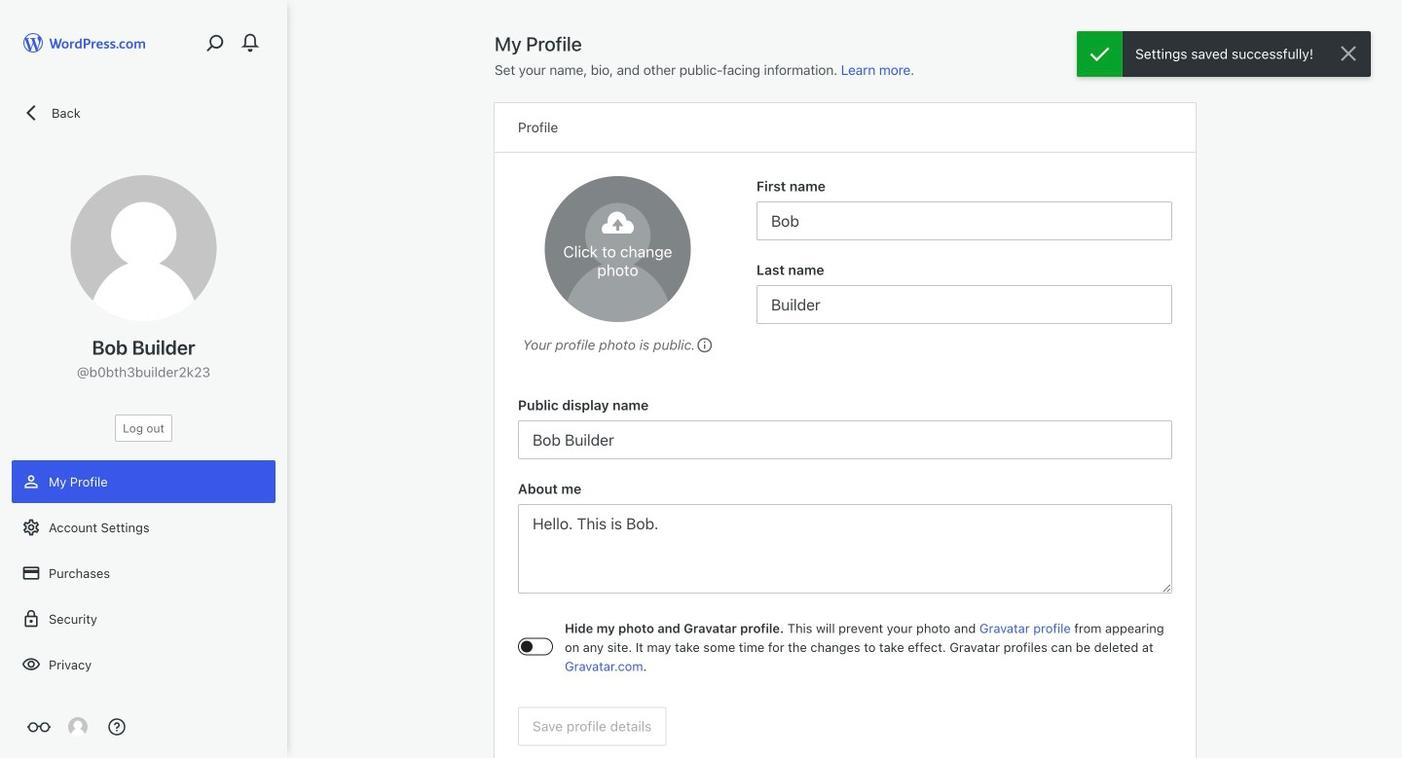 Task type: locate. For each thing, give the bounding box(es) containing it.
dismiss image
[[1337, 42, 1360, 65]]

main content
[[495, 31, 1196, 759]]

None text field
[[757, 285, 1172, 324], [518, 421, 1172, 460], [518, 504, 1172, 594], [757, 285, 1172, 324], [518, 421, 1172, 460], [518, 504, 1172, 594]]

settings image
[[21, 518, 41, 537]]

4 list item from the top
[[1393, 352, 1402, 424]]

list item
[[1393, 68, 1402, 139], [1393, 169, 1402, 261], [1393, 261, 1402, 352], [1393, 352, 1402, 424]]

group
[[757, 176, 1172, 241], [757, 260, 1172, 324], [518, 395, 1172, 460], [518, 479, 1172, 600]]

None text field
[[757, 202, 1172, 241]]

2 list item from the top
[[1393, 169, 1402, 261]]

notice status
[[1077, 31, 1371, 77]]

reader image
[[27, 716, 51, 739]]

bob builder image
[[71, 175, 217, 321], [545, 176, 691, 322], [68, 718, 88, 737]]

lock image
[[21, 610, 41, 629]]



Task type: describe. For each thing, give the bounding box(es) containing it.
credit_card image
[[21, 564, 41, 583]]

1 list item from the top
[[1393, 68, 1402, 139]]

person image
[[21, 472, 41, 492]]

visibility image
[[21, 655, 41, 675]]

3 list item from the top
[[1393, 261, 1402, 352]]

more information image
[[695, 336, 713, 353]]



Task type: vqa. For each thing, say whether or not it's contained in the screenshot.
text box
yes



